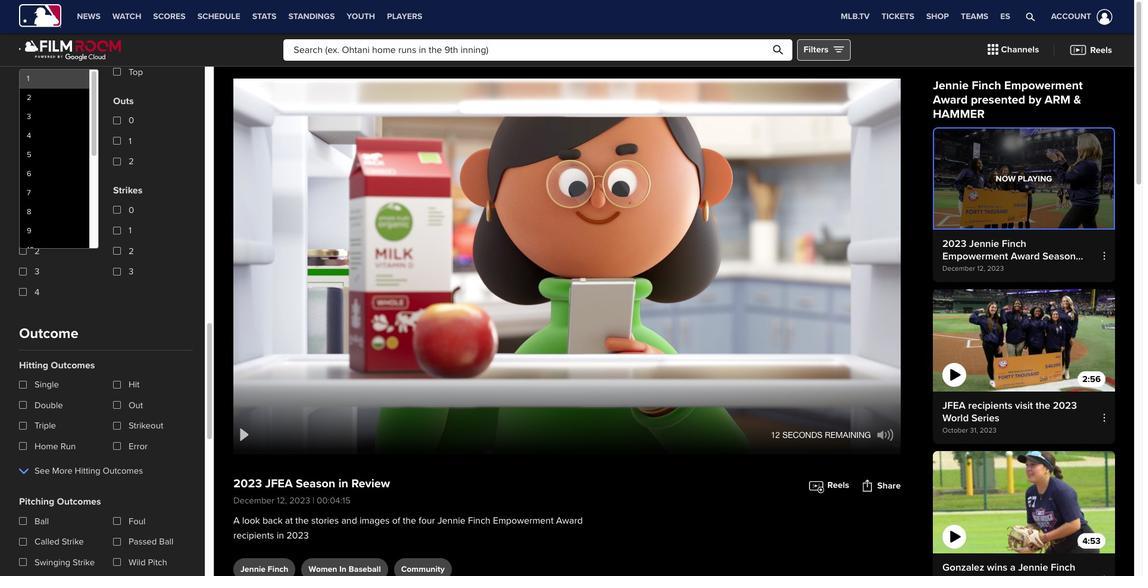 Task type: locate. For each thing, give the bounding box(es) containing it.
jennie inside the jennie finch empowerment award presented by arm & hammer
[[934, 79, 969, 93]]

remaining
[[825, 430, 872, 440]]

by
[[1029, 93, 1042, 107]]

mlb.tv link
[[835, 0, 876, 33]]

2 0 from the top
[[129, 205, 134, 216]]

schedule link
[[192, 0, 246, 33]]

recipients down look
[[234, 530, 274, 542]]

0 vertical spatial in
[[339, 477, 349, 491]]

1 vertical spatial award
[[556, 515, 583, 527]]

women
[[309, 565, 337, 575]]

players link
[[381, 0, 429, 33]]

0 vertical spatial reels
[[1091, 44, 1113, 55]]

1 horizontal spatial jfea
[[943, 400, 966, 412]]

strike up swinging strike at the bottom of page
[[62, 537, 84, 548]]

3 for strikes
[[129, 267, 134, 277]]

strike
[[62, 537, 84, 548], [73, 557, 95, 568]]

0 vertical spatial reels button
[[1061, 37, 1122, 62]]

finch left women
[[268, 565, 289, 575]]

hitting up single in the bottom of the page
[[19, 360, 48, 372]]

1 down outs
[[129, 136, 132, 146]]

news link
[[71, 0, 107, 33]]

finch
[[972, 79, 1002, 93], [468, 515, 491, 527], [1051, 562, 1076, 575], [268, 565, 289, 575]]

outcomes down see more hitting outcomes button
[[57, 496, 101, 508]]

4 up outcome
[[35, 287, 40, 298]]

0 for strikes
[[129, 205, 134, 216]]

gonzalez wins a jennie finch empowerment award
[[943, 562, 1076, 577]]

3
[[27, 112, 31, 122], [35, 267, 40, 277], [129, 267, 134, 277]]

1 horizontal spatial ball
[[159, 537, 174, 548]]

2 horizontal spatial award
[[1011, 575, 1041, 577]]

2
[[27, 93, 31, 103], [129, 156, 134, 167], [35, 246, 40, 257], [129, 246, 134, 257]]

2 vertical spatial award
[[1011, 575, 1041, 577]]

0 vertical spatial 4
[[27, 131, 31, 141]]

foul
[[129, 516, 146, 527]]

award inside the jennie finch empowerment award presented by arm & hammer
[[934, 93, 968, 107]]

a
[[1011, 562, 1016, 575]]

the right of
[[403, 515, 416, 527]]

1 vertical spatial empowerment
[[493, 515, 554, 527]]

1 horizontal spatial award
[[934, 93, 968, 107]]

1 for strikes
[[129, 225, 132, 236]]

6
[[27, 169, 31, 179]]

1 inside 1 2 3 4 5 6 7 8 9 10
[[27, 74, 29, 83]]

1 horizontal spatial reels
[[1091, 44, 1113, 55]]

1 horizontal spatial reels button
[[1061, 37, 1122, 62]]

review
[[352, 477, 390, 491]]

ball down pitching
[[35, 516, 49, 527]]

pitching outcomes
[[19, 496, 101, 508]]

outcomes inside see more hitting outcomes button
[[103, 466, 143, 477]]

1 vertical spatial recipients
[[234, 530, 274, 542]]

2:56
[[1083, 374, 1102, 385]]

2 horizontal spatial 3
[[129, 267, 134, 277]]

1 down strikes
[[129, 225, 132, 236]]

0 vertical spatial ball
[[35, 516, 49, 527]]

outs
[[113, 95, 134, 107]]

jfea up october
[[943, 400, 966, 412]]

arm
[[1045, 93, 1071, 107]]

0 horizontal spatial 3
[[27, 112, 31, 122]]

filters
[[804, 44, 829, 55]]

1 vertical spatial strike
[[73, 557, 95, 568]]

share
[[878, 480, 901, 491]]

empowerment inside the gonzalez wins a jennie finch empowerment award
[[943, 575, 1009, 577]]

1 vertical spatial 0
[[129, 205, 134, 216]]

outcomes
[[51, 360, 95, 372], [103, 466, 143, 477], [57, 496, 101, 508]]

in right women
[[340, 565, 347, 575]]

1 2 3 4 5 6 7 8 9 10
[[27, 74, 34, 255]]

strike for called strike
[[62, 537, 84, 548]]

4 up 5 on the left top
[[27, 131, 31, 141]]

0 for outs
[[129, 115, 134, 126]]

0 down outs
[[129, 115, 134, 126]]

2 secondary navigation element from the left
[[429, 0, 529, 33]]

0 vertical spatial jfea
[[943, 400, 966, 412]]

and
[[342, 515, 357, 527]]

reels button
[[1061, 37, 1122, 62], [808, 475, 850, 497]]

baserunners
[[19, 95, 74, 107]]

jennie down look
[[241, 565, 266, 575]]

top navigation menu bar
[[0, 0, 1135, 33]]

the right the at
[[295, 515, 309, 527]]

december
[[234, 496, 275, 506]]

1 vertical spatial reels
[[828, 480, 850, 491]]

2023
[[1054, 400, 1078, 412], [980, 427, 997, 436], [234, 477, 262, 491], [290, 496, 310, 506], [287, 530, 309, 542]]

ball up pitch
[[159, 537, 174, 548]]

scores
[[153, 11, 186, 21]]

0 vertical spatial outcomes
[[51, 360, 95, 372]]

0 horizontal spatial jfea
[[265, 477, 293, 491]]

1
[[27, 74, 29, 83], [129, 136, 132, 146], [129, 225, 132, 236]]

strike right swinging
[[73, 557, 95, 568]]

the
[[1036, 400, 1051, 412], [295, 515, 309, 527], [403, 515, 416, 527]]

base image
[[19, 114, 82, 174]]

tickets
[[882, 11, 915, 21]]

finch right "four" on the left of page
[[468, 515, 491, 527]]

reels for reels button to the right
[[1091, 44, 1113, 55]]

youth
[[347, 11, 375, 21]]

1 vertical spatial hitting
[[75, 466, 100, 477]]

mlb media player group
[[234, 79, 901, 454]]

1 vertical spatial 1
[[129, 136, 132, 146]]

reels
[[1091, 44, 1113, 55], [828, 480, 850, 491]]

0 vertical spatial recipients
[[969, 400, 1013, 412]]

0 vertical spatial hitting
[[19, 360, 48, 372]]

wins
[[988, 562, 1008, 575]]

finch right a
[[1051, 562, 1076, 575]]

1 horizontal spatial hitting
[[75, 466, 100, 477]]

1 vertical spatial in
[[277, 530, 284, 542]]

2 vertical spatial in
[[340, 565, 347, 575]]

1 up baserunners
[[27, 74, 29, 83]]

1 vertical spatial jfea
[[265, 477, 293, 491]]

images
[[360, 515, 390, 527]]

jennie right "four" on the left of page
[[438, 515, 466, 527]]

1 0 from the top
[[129, 115, 134, 126]]

0 horizontal spatial recipients
[[234, 530, 274, 542]]

jennie inside the gonzalez wins a jennie finch empowerment award
[[1019, 562, 1049, 575]]

in up '00:04:15'
[[339, 477, 349, 491]]

jennie right a
[[1019, 562, 1049, 575]]

reels button down 12 seconds remaining
[[808, 475, 850, 497]]

reels left share button
[[828, 480, 850, 491]]

0 horizontal spatial 4
[[27, 131, 31, 141]]

0 horizontal spatial reels
[[828, 480, 850, 491]]

31,
[[971, 427, 979, 436]]

hitting
[[19, 360, 48, 372], [75, 466, 100, 477]]

teams
[[962, 11, 989, 21]]

see more hitting outcomes button
[[19, 461, 143, 483]]

finch up hammer
[[972, 79, 1002, 93]]

account
[[1052, 11, 1092, 21]]

1 horizontal spatial 3
[[35, 267, 40, 277]]

reels for left reels button
[[828, 480, 850, 491]]

12 seconds remaining element
[[767, 430, 872, 440]]

gonzalez receives a jfea image
[[934, 452, 1116, 554]]

2023 down the at
[[287, 530, 309, 542]]

12,
[[277, 496, 287, 506]]

0 horizontal spatial award
[[556, 515, 583, 527]]

2023 left |
[[290, 496, 310, 506]]

4:53
[[1083, 536, 1101, 547]]

recipients up 31,
[[969, 400, 1013, 412]]

0 down strikes
[[129, 205, 134, 216]]

secondary navigation element containing news
[[71, 0, 429, 33]]

2 vertical spatial 1
[[129, 225, 132, 236]]

strikeout
[[129, 421, 163, 432]]

1 horizontal spatial 4
[[35, 287, 40, 298]]

more
[[52, 466, 72, 477]]

a look back at the stories and images of the four jennie finch empowerment award recipients in 2023
[[234, 515, 583, 542]]

4
[[27, 131, 31, 141], [35, 287, 40, 298]]

secondary navigation element
[[71, 0, 429, 33], [429, 0, 529, 33]]

outcomes up single in the bottom of the page
[[51, 360, 95, 372]]

in
[[339, 477, 349, 491], [277, 530, 284, 542], [340, 565, 347, 575]]

mlb.tv
[[841, 11, 870, 21]]

0 vertical spatial 0
[[129, 115, 134, 126]]

visit
[[1016, 400, 1034, 412]]

0 horizontal spatial hitting
[[19, 360, 48, 372]]

mute (m) image
[[878, 429, 894, 441]]

hitting right the more
[[75, 466, 100, 477]]

0 vertical spatial award
[[934, 93, 968, 107]]

reels button down account dropdown button
[[1061, 37, 1122, 62]]

1 horizontal spatial recipients
[[969, 400, 1013, 412]]

presented
[[971, 93, 1026, 107]]

share button
[[862, 475, 901, 497]]

reels down account dropdown button
[[1091, 44, 1113, 55]]

tertiary navigation element
[[835, 0, 1017, 33]]

0 horizontal spatial ball
[[35, 516, 49, 527]]

jennie up hammer
[[934, 79, 969, 93]]

Free text search text field
[[284, 39, 793, 60]]

0 vertical spatial empowerment
[[1005, 79, 1084, 93]]

hit
[[129, 380, 140, 390]]

2023 up december
[[234, 477, 262, 491]]

jfea up 12,
[[265, 477, 293, 491]]

account button
[[1037, 0, 1116, 33]]

shop link
[[921, 0, 956, 33]]

in down back in the left of the page
[[277, 530, 284, 542]]

recipients inside the jfea recipients visit the 2023 world series october 31, 2023
[[969, 400, 1013, 412]]

filters button
[[798, 39, 851, 60]]

0 vertical spatial 1
[[27, 74, 29, 83]]

watch link
[[107, 0, 147, 33]]

outcomes down "error"
[[103, 466, 143, 477]]

1 secondary navigation element from the left
[[71, 0, 429, 33]]

hitting inside see more hitting outcomes button
[[75, 466, 100, 477]]

1 vertical spatial 4
[[35, 287, 40, 298]]

baseball
[[349, 565, 381, 575]]

1 vertical spatial outcomes
[[103, 466, 143, 477]]

0 vertical spatial strike
[[62, 537, 84, 548]]

out
[[129, 400, 143, 411]]

2 horizontal spatial the
[[1036, 400, 1051, 412]]

ball
[[35, 516, 49, 527], [159, 537, 174, 548]]

2 vertical spatial empowerment
[[943, 575, 1009, 577]]

strikes
[[113, 185, 143, 197]]

1 vertical spatial reels button
[[808, 475, 850, 497]]

four
[[419, 515, 435, 527]]

jennie
[[934, 79, 969, 93], [438, 515, 466, 527], [1019, 562, 1049, 575], [241, 565, 266, 575]]

the right visit
[[1036, 400, 1051, 412]]

2 vertical spatial outcomes
[[57, 496, 101, 508]]

jfea winners visit 2023 ws image
[[934, 290, 1116, 392]]

jennie finch empowerment award presented by arm & hammer
[[934, 79, 1084, 122]]



Task type: vqa. For each thing, say whether or not it's contained in the screenshot.
THE DAY within the DAY 2 DRAFT LEAGUE DRAFT PICKS link
no



Task type: describe. For each thing, give the bounding box(es) containing it.
2023 inside a look back at the stories and images of the four jennie finch empowerment award recipients in 2023
[[287, 530, 309, 542]]

shop
[[927, 11, 950, 21]]

swinging
[[35, 557, 70, 568]]

players
[[387, 11, 423, 21]]

standings link
[[283, 0, 341, 33]]

2023 jfea season in review december 12, 2023 | 00:04:15
[[234, 477, 390, 506]]

3 inside 1 2 3 4 5 6 7 8 9 10
[[27, 112, 31, 122]]

jfea recipients visit the 2023 world series october 31, 2023
[[943, 400, 1078, 436]]

12
[[771, 430, 781, 440]]

double
[[35, 400, 63, 411]]

community
[[401, 565, 445, 575]]

wild pitch
[[129, 557, 167, 568]]

empowerment inside a look back at the stories and images of the four jennie finch empowerment award recipients in 2023
[[493, 515, 554, 527]]

watch
[[112, 11, 141, 21]]

channels
[[1002, 44, 1040, 55]]

at
[[285, 515, 293, 527]]

scores link
[[147, 0, 192, 33]]

called
[[35, 537, 59, 548]]

community link
[[394, 559, 452, 577]]

2 inside 1 2 3 4 5 6 7 8 9 10
[[27, 93, 31, 103]]

7
[[27, 188, 31, 198]]

stats
[[252, 11, 277, 21]]

3 for balls
[[35, 267, 40, 277]]

2 for outs
[[129, 156, 134, 167]]

4 inside 1 2 3 4 5 6 7 8 9 10
[[27, 131, 31, 141]]

a
[[234, 515, 240, 527]]

passed
[[129, 537, 157, 548]]

of
[[392, 515, 401, 527]]

run
[[61, 441, 76, 452]]

1 vertical spatial ball
[[159, 537, 174, 548]]

women in baseball link
[[302, 559, 388, 577]]

2 for strikes
[[129, 246, 134, 257]]

news
[[77, 11, 101, 21]]

hitting outcomes
[[19, 360, 95, 372]]

award inside the gonzalez wins a jennie finch empowerment award
[[1011, 575, 1041, 577]]

single
[[35, 380, 59, 390]]

look
[[242, 515, 260, 527]]

standings
[[289, 11, 335, 21]]

jennie inside a look back at the stories and images of the four jennie finch empowerment award recipients in 2023
[[438, 515, 466, 527]]

1 horizontal spatial the
[[403, 515, 416, 527]]

in inside a look back at the stories and images of the four jennie finch empowerment award recipients in 2023
[[277, 530, 284, 542]]

pitching
[[19, 496, 54, 508]]

wild
[[129, 557, 146, 568]]

10
[[27, 245, 34, 255]]

passed ball
[[129, 537, 174, 548]]

;
[[234, 80, 236, 92]]

error
[[129, 441, 148, 452]]

in inside women in baseball "link"
[[340, 565, 347, 575]]

triple
[[35, 421, 56, 432]]

es link
[[995, 0, 1017, 33]]

8
[[27, 207, 31, 217]]

see
[[35, 466, 50, 477]]

home
[[35, 441, 58, 452]]

2023 right visit
[[1054, 400, 1078, 412]]

5
[[27, 150, 31, 160]]

outcome
[[19, 325, 79, 343]]

strike for swinging strike
[[73, 557, 95, 568]]

es
[[1001, 11, 1011, 21]]

2 for balls
[[35, 246, 40, 257]]

&
[[1074, 93, 1082, 107]]

finch inside the gonzalez wins a jennie finch empowerment award
[[1051, 562, 1076, 575]]

stories
[[311, 515, 339, 527]]

outcomes for pitching outcomes
[[57, 496, 101, 508]]

major league baseball image
[[19, 4, 61, 28]]

2023 down series
[[980, 427, 997, 436]]

called strike
[[35, 537, 84, 548]]

schedule
[[198, 11, 241, 21]]

youth link
[[341, 0, 381, 33]]

jennie finch link
[[234, 559, 296, 577]]

play (space) image
[[240, 429, 249, 442]]

see more hitting outcomes
[[35, 466, 143, 477]]

hammer
[[934, 107, 985, 122]]

top
[[129, 66, 143, 77]]

12 seconds remaining
[[771, 430, 872, 440]]

finch inside the jennie finch empowerment award presented by arm & hammer
[[972, 79, 1002, 93]]

0 horizontal spatial the
[[295, 515, 309, 527]]

outcomes for hitting outcomes
[[51, 360, 95, 372]]

jfea inside the jfea recipients visit the 2023 world series october 31, 2023
[[943, 400, 966, 412]]

1 for outs
[[129, 136, 132, 146]]

jfea inside 2023 jfea season in review december 12, 2023 | 00:04:15
[[265, 477, 293, 491]]

empowerment inside the jennie finch empowerment award presented by arm & hammer
[[1005, 79, 1084, 93]]

women in baseball
[[309, 565, 381, 575]]

world
[[943, 412, 969, 425]]

pitch
[[148, 557, 167, 568]]

back
[[263, 515, 283, 527]]

teams link
[[956, 0, 995, 33]]

|
[[313, 496, 315, 506]]

seconds
[[783, 430, 823, 440]]

swinging strike
[[35, 557, 95, 568]]

finch inside a look back at the stories and images of the four jennie finch empowerment award recipients in 2023
[[468, 515, 491, 527]]

series
[[972, 412, 1000, 425]]

the inside the jfea recipients visit the 2023 world series october 31, 2023
[[1036, 400, 1051, 412]]

stats link
[[246, 0, 283, 33]]

00:04:15
[[317, 496, 351, 506]]

award inside a look back at the stories and images of the four jennie finch empowerment award recipients in 2023
[[556, 515, 583, 527]]

0 horizontal spatial reels button
[[808, 475, 850, 497]]

tickets link
[[876, 0, 921, 33]]

mlb film room - powered by google cloud image
[[19, 38, 122, 61]]

9
[[27, 226, 31, 236]]

recipients inside a look back at the stories and images of the four jennie finch empowerment award recipients in 2023
[[234, 530, 274, 542]]

season
[[296, 477, 336, 491]]

in inside 2023 jfea season in review december 12, 2023 | 00:04:15
[[339, 477, 349, 491]]



